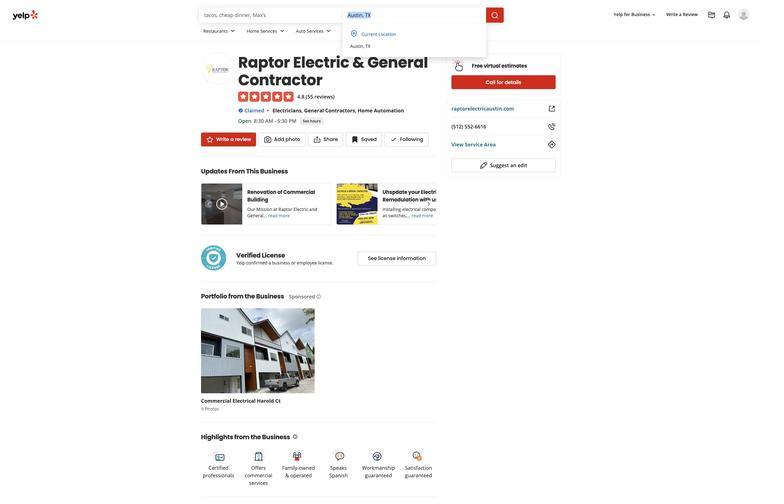 Task type: describe. For each thing, give the bounding box(es) containing it.
highlights
[[201, 433, 233, 442]]

verified
[[237, 251, 261, 260]]

yelp inside button
[[614, 11, 623, 17]]

business logo image
[[201, 52, 233, 84]]

components,
[[422, 206, 449, 212]]

details
[[505, 79, 522, 86]]

virtual
[[484, 62, 501, 69]]

a for review
[[231, 136, 234, 143]]

renovation of commercial building image
[[202, 184, 243, 225]]

(512)
[[452, 123, 464, 130]]

portfolio from the business element
[[191, 282, 440, 412]]

services for home services
[[261, 28, 277, 34]]

family_owned_operated image
[[293, 449, 305, 461]]

automation
[[374, 107, 405, 114]]

sponsored
[[289, 293, 315, 300]]

updates from this business element
[[191, 157, 467, 225]]

austin,
[[351, 43, 365, 49]]

& for owned
[[286, 472, 289, 479]]

updates
[[201, 167, 228, 176]]

portfolio from the business
[[201, 292, 284, 301]]

satisfaction_guaranteed image
[[413, 449, 425, 461]]

electricians
[[273, 107, 302, 114]]

24 phone v2 image
[[549, 123, 556, 130]]

certified_professionals image
[[212, 449, 225, 461]]

more link
[[338, 23, 367, 41]]

free
[[472, 62, 483, 69]]

1 horizontal spatial home
[[358, 107, 373, 114]]

add photo link
[[259, 133, 306, 146]]

auto services
[[296, 28, 324, 34]]

user actions element
[[609, 8, 759, 47]]

call
[[486, 79, 496, 86]]

hours
[[310, 118, 321, 124]]

16 chevron down v2 image
[[652, 12, 657, 17]]

speaks spanish
[[330, 465, 348, 479]]

family-
[[282, 465, 299, 471]]

& inside uhspdate your electrical & remodulation with us!
[[446, 189, 450, 196]]

24 external link v2 image
[[549, 105, 556, 112]]

commercial electrical harold ct 9 photos
[[201, 397, 281, 412]]

home services
[[247, 28, 277, 34]]

estimates
[[502, 62, 528, 69]]

call for details
[[486, 79, 522, 86]]

24 checkmark v2 image
[[390, 136, 398, 143]]

business for portfolio from the business
[[256, 292, 284, 301]]

such
[[450, 206, 460, 212]]

read for your
[[412, 213, 421, 219]]

home services link
[[242, 23, 291, 41]]

your
[[409, 189, 420, 196]]

electric inside our mission at raptor electric and general…
[[294, 206, 308, 212]]

speaks
[[331, 465, 347, 471]]

see for see hours
[[303, 118, 310, 124]]

at
[[274, 206, 278, 212]]

none field find
[[204, 12, 338, 19]]

professionals
[[203, 472, 234, 479]]

(55 reviews) link
[[306, 93, 335, 100]]

24 save v2 image
[[351, 136, 359, 143]]

yelp inside verified license yelp confirmed a business or employee license.
[[237, 260, 245, 266]]

raptor inside our mission at raptor electric and general…
[[279, 206, 293, 212]]

business for highlights from the business
[[262, 433, 290, 442]]

current
[[362, 31, 378, 37]]

our mission at raptor electric and general…
[[248, 206, 317, 219]]

commercial
[[245, 472, 273, 479]]

suggest an edit
[[491, 162, 528, 169]]

building
[[248, 196, 268, 203]]

an
[[511, 162, 517, 169]]

for for call
[[497, 79, 504, 86]]

installing electrical components, such as switches,…
[[383, 206, 460, 219]]

us!
[[432, 196, 440, 203]]

pm
[[289, 117, 297, 124]]

photos
[[205, 406, 219, 412]]

write for write a review
[[667, 11, 679, 17]]

electrical
[[403, 206, 421, 212]]

home inside business categories element
[[247, 28, 259, 34]]

view service area link
[[452, 141, 496, 148]]

current location link
[[347, 28, 483, 41]]

offers commercial services
[[245, 465, 273, 487]]

raptorelectricaustin.com
[[452, 105, 515, 112]]

see license information button
[[358, 251, 436, 265]]

harold
[[257, 397, 274, 404]]

a inside verified license yelp confirmed a business or employee license.
[[269, 260, 271, 266]]

saved button
[[346, 133, 382, 146]]

5:30
[[278, 117, 288, 124]]

24 chevron down v2 image for restaurants
[[229, 27, 237, 35]]

renovation of commercial building
[[248, 189, 315, 203]]

24 camera v2 image
[[264, 136, 272, 143]]

share
[[324, 136, 338, 143]]

24 marker v2 image
[[351, 30, 358, 38]]

open
[[238, 117, 252, 124]]

write a review
[[667, 11, 699, 17]]

read for of
[[268, 213, 278, 219]]

workmanship
[[362, 465, 395, 471]]

saved
[[362, 136, 377, 143]]

certified
[[209, 465, 229, 471]]

read more for of
[[268, 213, 290, 219]]

view
[[452, 141, 464, 148]]

previous image
[[205, 200, 212, 208]]

following
[[400, 136, 424, 143]]

commercial inside commercial electrical harold ct 9 photos
[[201, 397, 231, 404]]

with
[[420, 196, 431, 203]]

renovation
[[248, 189, 277, 196]]

services for auto services
[[307, 28, 324, 34]]

24 pencil v2 image
[[480, 162, 488, 169]]

add photo
[[274, 136, 300, 143]]

certified professionals
[[203, 465, 234, 479]]

switches,…
[[389, 213, 411, 219]]

current location
[[362, 31, 396, 37]]

suggest an edit button
[[452, 158, 556, 172]]

24 share v2 image
[[314, 136, 321, 143]]

restaurants
[[203, 28, 228, 34]]

electrical inside commercial electrical harold ct 9 photos
[[233, 397, 256, 404]]

see hours
[[303, 118, 321, 124]]

reviews)
[[315, 93, 335, 100]]

commercial inside renovation of commercial building
[[284, 189, 315, 196]]

16 info v2 image
[[317, 294, 322, 299]]

the for highlights
[[251, 433, 261, 442]]

general contractors link
[[304, 107, 355, 114]]

business categories element
[[198, 23, 750, 41]]

satisfaction guaranteed
[[405, 465, 432, 479]]



Task type: vqa. For each thing, say whether or not it's contained in the screenshot.
24 chevron down v2 icon related to Auto Services
yes



Task type: locate. For each thing, give the bounding box(es) containing it.
electricians , general contractors , home automation
[[273, 107, 405, 114]]

24 chevron down v2 image for more
[[355, 27, 362, 35]]

1 horizontal spatial general
[[368, 52, 428, 73]]

ct
[[276, 397, 281, 404]]

for inside 'button'
[[497, 79, 504, 86]]

24 directions v2 image
[[549, 141, 556, 148]]

2 24 chevron down v2 image from the left
[[325, 27, 333, 35]]

552-
[[465, 123, 475, 130]]

9
[[201, 406, 204, 412]]

write right 24 star v2 icon
[[216, 136, 229, 143]]

from
[[229, 167, 245, 176]]

& for electric
[[353, 52, 365, 73]]

workmanship guaranteed
[[362, 465, 395, 479]]

read down at
[[268, 213, 278, 219]]

0 vertical spatial yelp
[[614, 11, 623, 17]]

suggest
[[491, 162, 509, 169]]

see hours link
[[301, 117, 324, 125]]

owned
[[299, 465, 315, 471]]

satisfaction
[[405, 465, 432, 471]]

24 star v2 image
[[206, 136, 214, 143]]

commercial up "photos"
[[201, 397, 231, 404]]

general up hours
[[304, 107, 324, 114]]

license
[[379, 255, 396, 262]]

1 horizontal spatial more
[[423, 213, 434, 219]]

guaranteed for workmanship guaranteed
[[365, 472, 392, 479]]

read more for your
[[412, 213, 434, 219]]

0 horizontal spatial read more
[[268, 213, 290, 219]]

1 horizontal spatial guaranteed
[[405, 472, 432, 479]]

electrical up us!
[[421, 189, 445, 196]]

0 horizontal spatial ,
[[302, 107, 303, 114]]

business for updates from this business
[[260, 167, 288, 176]]

2 , from the left
[[355, 107, 357, 114]]

highlights from the business
[[201, 433, 290, 442]]

austin, tx link
[[347, 41, 482, 52]]

electricians link
[[273, 107, 302, 114]]

confirmed
[[246, 260, 268, 266]]

0 horizontal spatial guaranteed
[[365, 472, 392, 479]]

workmanship_guaranteed image
[[373, 449, 385, 461]]

0 horizontal spatial home
[[247, 28, 259, 34]]

0 horizontal spatial 24 chevron down v2 image
[[229, 27, 237, 35]]

guaranteed down 'workmanship'
[[365, 472, 392, 479]]

1 read more from the left
[[268, 213, 290, 219]]

review
[[683, 11, 699, 17]]

4.8
[[298, 93, 305, 100]]

1 horizontal spatial &
[[353, 52, 365, 73]]

more down components,
[[423, 213, 434, 219]]

write for write a review
[[216, 136, 229, 143]]

& inside raptor electric & general contractor
[[353, 52, 365, 73]]

next image
[[425, 200, 432, 208]]

commercial right of in the top left of the page
[[284, 189, 315, 196]]

24 chevron down v2 image inside home services link
[[279, 27, 286, 35]]

1 vertical spatial &
[[446, 189, 450, 196]]

1 vertical spatial electric
[[294, 206, 308, 212]]

1 vertical spatial the
[[251, 433, 261, 442]]

or
[[291, 260, 296, 266]]

, left home automation link
[[355, 107, 357, 114]]

more for electrical
[[423, 213, 434, 219]]

a left the review
[[680, 11, 682, 17]]

service
[[465, 141, 483, 148]]

0 vertical spatial commercial
[[284, 189, 315, 196]]

services
[[249, 480, 268, 487]]

0 horizontal spatial services
[[261, 28, 277, 34]]

and
[[310, 206, 317, 212]]

a for review
[[680, 11, 682, 17]]

family-owned & operated
[[282, 465, 315, 479]]

2 vertical spatial &
[[286, 472, 289, 479]]

& inside family-owned & operated
[[286, 472, 289, 479]]

2 horizontal spatial &
[[446, 189, 450, 196]]

0 vertical spatial electrical
[[421, 189, 445, 196]]

1 vertical spatial a
[[231, 136, 234, 143]]

1 horizontal spatial 24 chevron down v2 image
[[355, 27, 362, 35]]

4.8 star rating image
[[238, 92, 294, 102]]

0 vertical spatial from
[[229, 292, 244, 301]]

photo
[[286, 136, 300, 143]]

call for details button
[[452, 75, 556, 89]]

notifications image
[[724, 11, 731, 19]]

1 horizontal spatial 24 chevron down v2 image
[[325, 27, 333, 35]]

general
[[368, 52, 428, 73], [304, 107, 324, 114]]

16 claim filled v2 image
[[238, 108, 243, 113]]

1 24 chevron down v2 image from the left
[[279, 27, 286, 35]]

home
[[247, 28, 259, 34], [358, 107, 373, 114]]

home automation link
[[358, 107, 405, 114]]

1 24 chevron down v2 image from the left
[[229, 27, 237, 35]]

services right "auto"
[[307, 28, 324, 34]]

0 horizontal spatial see
[[303, 118, 310, 124]]

-
[[275, 117, 276, 124]]

edit
[[518, 162, 528, 169]]

of
[[278, 189, 283, 196]]

license.
[[318, 260, 334, 266]]

yelp
[[614, 11, 623, 17], [237, 260, 245, 266]]

24 chevron down v2 image inside auto services link
[[325, 27, 333, 35]]

electrical left harold
[[233, 397, 256, 404]]

1 vertical spatial home
[[358, 107, 373, 114]]

0 horizontal spatial 24 chevron down v2 image
[[279, 27, 286, 35]]

1 vertical spatial electrical
[[233, 397, 256, 404]]

0 horizontal spatial a
[[231, 136, 234, 143]]

installing
[[383, 206, 402, 212]]

24 chevron down v2 image
[[279, 27, 286, 35], [325, 27, 333, 35]]

1 horizontal spatial yelp
[[614, 11, 623, 17]]

24 chevron down v2 image
[[229, 27, 237, 35], [355, 27, 362, 35]]

None field
[[204, 12, 338, 19], [348, 12, 482, 19], [348, 12, 482, 19]]

0 vertical spatial &
[[353, 52, 365, 73]]

0 horizontal spatial read
[[268, 213, 278, 219]]

a
[[680, 11, 682, 17], [231, 136, 234, 143], [269, 260, 271, 266]]

uhspdate your electrical & remodulation with us! image
[[337, 184, 378, 225]]

business
[[272, 260, 290, 266]]

updates from this business
[[201, 167, 288, 176]]

0 horizontal spatial for
[[497, 79, 504, 86]]

uhspdate your electrical & remodulation with us!
[[383, 189, 450, 203]]

offers
[[251, 465, 266, 471]]

from for highlights
[[235, 433, 250, 442]]

portfolio
[[201, 292, 227, 301]]

electrical inside uhspdate your electrical & remodulation with us!
[[421, 189, 445, 196]]

more
[[279, 213, 290, 219], [423, 213, 434, 219]]

austin, tx
[[351, 43, 371, 49]]

our
[[248, 206, 255, 212]]

1 vertical spatial commercial
[[201, 397, 231, 404]]

0 vertical spatial see
[[303, 118, 310, 124]]

read more down at
[[268, 213, 290, 219]]

1 vertical spatial raptor
[[279, 206, 293, 212]]

home left 'automation'
[[358, 107, 373, 114]]

& down austin,
[[353, 52, 365, 73]]

&
[[353, 52, 365, 73], [446, 189, 450, 196], [286, 472, 289, 479]]

electric
[[293, 52, 350, 73], [294, 206, 308, 212]]

write left the review
[[667, 11, 679, 17]]

from for portfolio
[[229, 292, 244, 301]]

for right call
[[497, 79, 504, 86]]

1 services from the left
[[261, 28, 277, 34]]

24 chevron down v2 image left "auto"
[[279, 27, 286, 35]]

location
[[379, 31, 396, 37]]

1 vertical spatial see
[[368, 255, 377, 262]]

photos & videos element
[[201, 497, 436, 500]]

see left license
[[368, 255, 377, 262]]

write a review
[[216, 136, 251, 143]]

guaranteed for satisfaction guaranteed
[[405, 472, 432, 479]]

services down find "field"
[[261, 28, 277, 34]]

for left 16 chevron down v2 image
[[625, 11, 631, 17]]

more for commercial
[[279, 213, 290, 219]]

contractors
[[326, 107, 355, 114]]

business
[[632, 11, 651, 17], [260, 167, 288, 176], [256, 292, 284, 301], [262, 433, 290, 442]]

general…
[[248, 213, 267, 219]]

0 vertical spatial home
[[247, 28, 259, 34]]

raptor right at
[[279, 206, 293, 212]]

write a review link
[[201, 133, 256, 146]]

general inside raptor electric & general contractor
[[368, 52, 428, 73]]

1 vertical spatial general
[[304, 107, 324, 114]]

24 chevron down v2 image inside more link
[[355, 27, 362, 35]]

0 vertical spatial raptor
[[238, 52, 290, 73]]

24 chevron down v2 image right auto services
[[325, 27, 333, 35]]

guaranteed inside workmanship guaranteed
[[365, 472, 392, 479]]

, down "4.8"
[[302, 107, 303, 114]]

& up components,
[[446, 189, 450, 196]]

see inside button
[[368, 255, 377, 262]]

yelp for business
[[614, 11, 651, 17]]

business inside "portfolio from the business" element
[[256, 292, 284, 301]]

8:30
[[254, 117, 264, 124]]

see left hours
[[303, 118, 310, 124]]

1 guaranteed from the left
[[365, 472, 392, 479]]

business inside yelp for business button
[[632, 11, 651, 17]]

1 horizontal spatial see
[[368, 255, 377, 262]]

24 chevron down v2 image for auto services
[[325, 27, 333, 35]]

see for see license information
[[368, 255, 377, 262]]

tx
[[366, 43, 371, 49]]

2 vertical spatial a
[[269, 260, 271, 266]]

1 horizontal spatial read
[[412, 213, 421, 219]]

write
[[667, 11, 679, 17], [216, 136, 229, 143]]

guaranteed down satisfaction
[[405, 472, 432, 479]]

1 vertical spatial for
[[497, 79, 504, 86]]

open 8:30 am - 5:30 pm
[[238, 117, 297, 124]]

24 chevron down v2 image right more
[[355, 27, 362, 35]]

speaks_spanish image
[[333, 449, 345, 461]]

  text field
[[348, 12, 482, 19]]

1 more from the left
[[279, 213, 290, 219]]

1 horizontal spatial commercial
[[284, 189, 315, 196]]

1 horizontal spatial write
[[667, 11, 679, 17]]

Near text field
[[348, 12, 482, 19]]

4.8 (55 reviews)
[[298, 93, 335, 100]]

more down renovation of commercial building
[[279, 213, 290, 219]]

info icon image
[[293, 434, 298, 439], [293, 434, 298, 439]]

1 horizontal spatial read more
[[412, 213, 434, 219]]

24 chevron down v2 image inside restaurants 'link'
[[229, 27, 237, 35]]

1 , from the left
[[302, 107, 303, 114]]

0 vertical spatial for
[[625, 11, 631, 17]]

0 horizontal spatial write
[[216, 136, 229, 143]]

raptor down home services link
[[238, 52, 290, 73]]

0 horizontal spatial &
[[286, 472, 289, 479]]

1 horizontal spatial ,
[[355, 107, 357, 114]]

& down family-
[[286, 472, 289, 479]]

raptorelectricaustin.com link
[[452, 105, 515, 112]]

24 chevron down v2 image for home services
[[279, 27, 286, 35]]

from
[[229, 292, 244, 301], [235, 433, 250, 442]]

0 vertical spatial write
[[667, 11, 679, 17]]

general down 'location'
[[368, 52, 428, 73]]

0 vertical spatial electric
[[293, 52, 350, 73]]

0 vertical spatial general
[[368, 52, 428, 73]]

0 horizontal spatial electrical
[[233, 397, 256, 404]]

0 vertical spatial the
[[245, 292, 255, 301]]

license
[[262, 251, 285, 260]]

0 horizontal spatial more
[[279, 213, 290, 219]]

0 vertical spatial a
[[680, 11, 682, 17]]

1 horizontal spatial services
[[307, 28, 324, 34]]

1 read from the left
[[268, 213, 278, 219]]

free virtual estimates
[[472, 62, 528, 69]]

auto services link
[[291, 23, 338, 41]]

this
[[246, 167, 259, 176]]

write inside user actions element
[[667, 11, 679, 17]]

2 horizontal spatial a
[[680, 11, 682, 17]]

Find text field
[[204, 12, 338, 19]]

0 horizontal spatial yelp
[[237, 260, 245, 266]]

from right highlights
[[235, 433, 250, 442]]

home down find "field"
[[247, 28, 259, 34]]

0 horizontal spatial commercial
[[201, 397, 231, 404]]

1 vertical spatial from
[[235, 433, 250, 442]]

for for yelp
[[625, 11, 631, 17]]

mission
[[257, 206, 272, 212]]

1 vertical spatial yelp
[[237, 260, 245, 266]]

services
[[261, 28, 277, 34], [307, 28, 324, 34]]

read more down electrical at top right
[[412, 213, 434, 219]]

read down electrical at top right
[[412, 213, 421, 219]]

remodulation
[[383, 196, 419, 203]]

2 guaranteed from the left
[[405, 472, 432, 479]]

projects image
[[709, 11, 716, 19]]

raptor inside raptor electric & general contractor
[[238, 52, 290, 73]]

search image
[[492, 12, 499, 19]]

electrical
[[421, 189, 445, 196], [233, 397, 256, 404]]

a left review at the left top
[[231, 136, 234, 143]]

claimed
[[245, 107, 265, 114]]

0 horizontal spatial general
[[304, 107, 324, 114]]

share button
[[308, 133, 344, 146]]

yelp for business button
[[612, 9, 659, 20]]

electric inside raptor electric & general contractor
[[293, 52, 350, 73]]

1 horizontal spatial a
[[269, 260, 271, 266]]

business inside updates from this business 'element'
[[260, 167, 288, 176]]

a left business
[[269, 260, 271, 266]]

offers_commercial_services image
[[252, 449, 265, 461]]

add
[[274, 136, 285, 143]]

the for portfolio
[[245, 292, 255, 301]]

2 read from the left
[[412, 213, 421, 219]]

1 horizontal spatial electrical
[[421, 189, 445, 196]]

None search field
[[199, 8, 506, 23]]

for inside button
[[625, 11, 631, 17]]

from right portfolio
[[229, 292, 244, 301]]

contractor
[[238, 70, 323, 91]]

for
[[625, 11, 631, 17], [497, 79, 504, 86]]

bjord u. image
[[739, 9, 750, 20]]

24 chevron down v2 image right 'restaurants'
[[229, 27, 237, 35]]

2 services from the left
[[307, 28, 324, 34]]

2 more from the left
[[423, 213, 434, 219]]

1 horizontal spatial for
[[625, 11, 631, 17]]

2 read more from the left
[[412, 213, 434, 219]]

2 24 chevron down v2 image from the left
[[355, 27, 362, 35]]

1 vertical spatial write
[[216, 136, 229, 143]]



